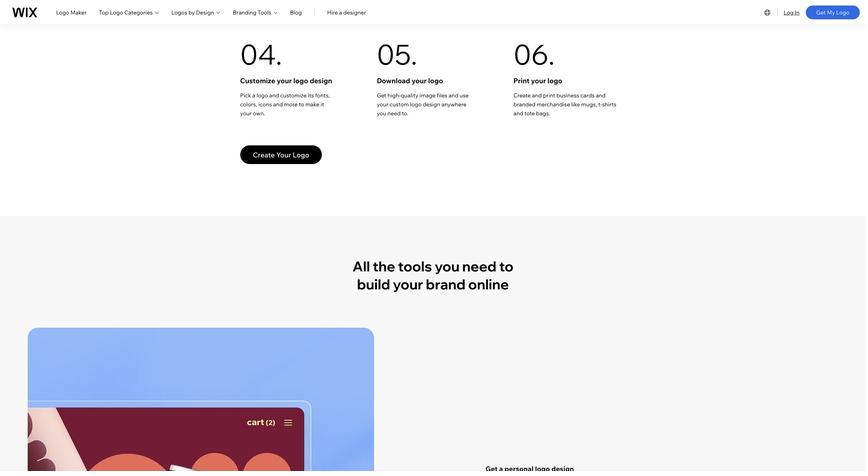 Task type: vqa. For each thing, say whether or not it's contained in the screenshot.
pick a logo and customize its fonts, colors, icons and more to make it your own.
yes



Task type: describe. For each thing, give the bounding box(es) containing it.
designer
[[343, 9, 366, 16]]

own.
[[253, 110, 265, 117]]

hire
[[327, 9, 338, 16]]

create for create your logo
[[253, 151, 275, 159]]

05.
[[377, 37, 417, 72]]

get my logo
[[817, 9, 850, 16]]

cards
[[581, 92, 595, 99]]

download
[[377, 77, 410, 85]]

print your logo
[[514, 77, 563, 85]]

your up image
[[412, 77, 427, 85]]

maker
[[71, 9, 87, 16]]

to.
[[402, 110, 409, 117]]

online
[[468, 276, 509, 293]]

customize
[[280, 92, 307, 99]]

it
[[321, 101, 324, 108]]

to inside all the tools you need to build your brand online
[[499, 258, 514, 275]]

blog link
[[290, 8, 302, 16]]

logo inside get high-quality image files and use your custom logo design anywhere you need to.
[[410, 101, 422, 108]]

branding tools
[[233, 9, 271, 16]]

image
[[420, 92, 436, 99]]

tools
[[258, 9, 271, 16]]

hire a designer link
[[327, 8, 366, 16]]

icons
[[259, 101, 272, 108]]

need inside all the tools you need to build your brand online
[[462, 258, 497, 275]]

print
[[543, 92, 556, 99]]

need inside get high-quality image files and use your custom logo design anywhere you need to.
[[388, 110, 401, 117]]

branded
[[514, 101, 536, 108]]

your inside all the tools you need to build your brand online
[[393, 276, 423, 293]]

and inside get high-quality image files and use your custom logo design anywhere you need to.
[[449, 92, 459, 99]]

your
[[276, 151, 291, 159]]

design inside get high-quality image files and use your custom logo design anywhere you need to.
[[423, 101, 441, 108]]

files
[[437, 92, 448, 99]]

the
[[373, 258, 395, 275]]

get for get high-quality image files and use your custom logo design anywhere you need to.
[[377, 92, 387, 99]]

mugs,
[[582, 101, 597, 108]]

in
[[795, 9, 800, 16]]

create for create and print business cards and branded merchandise like mugs, t-shirts and tote bags.
[[514, 92, 531, 99]]

bags.
[[536, 110, 550, 117]]

logo maker link
[[56, 8, 87, 16]]

your up customize at the top left of page
[[277, 77, 292, 85]]

your inside pick a logo and customize its fonts, colors, icons and more to make it your own.
[[240, 110, 252, 117]]

log in link
[[784, 8, 800, 16]]

anywhere
[[442, 101, 467, 108]]

colors,
[[240, 101, 257, 108]]

logo for 06.
[[548, 77, 563, 85]]

categories
[[124, 9, 153, 16]]

logo inside 'dropdown button'
[[110, 9, 123, 16]]

log in
[[784, 9, 800, 16]]

get for get my logo
[[817, 9, 826, 16]]

customize
[[240, 77, 275, 85]]

pick a logo and customize its fonts, colors, icons and more to make it your own.
[[240, 92, 330, 117]]

use
[[460, 92, 469, 99]]

make
[[306, 101, 320, 108]]

my
[[827, 9, 835, 16]]

and left 'more'
[[273, 101, 283, 108]]

logo left maker
[[56, 9, 69, 16]]



Task type: locate. For each thing, give the bounding box(es) containing it.
0 vertical spatial get
[[817, 9, 826, 16]]

your down high-
[[377, 101, 389, 108]]

logo right top at the left top of the page
[[110, 9, 123, 16]]

create up branded
[[514, 92, 531, 99]]

design
[[196, 9, 214, 16]]

and up t-
[[596, 92, 606, 99]]

print
[[514, 77, 530, 85]]

you up brand
[[435, 258, 460, 275]]

create left your
[[253, 151, 275, 159]]

your inside get high-quality image files and use your custom logo design anywhere you need to.
[[377, 101, 389, 108]]

1 horizontal spatial you
[[435, 258, 460, 275]]

0 horizontal spatial create
[[253, 151, 275, 159]]

a for hire
[[339, 9, 342, 16]]

logo up icons
[[257, 92, 268, 99]]

logo maker
[[56, 9, 87, 16]]

design up fonts, on the left
[[310, 77, 332, 85]]

language selector, english selected image
[[764, 8, 772, 16]]

need down 'custom'
[[388, 110, 401, 117]]

get inside get high-quality image files and use your custom logo design anywhere you need to.
[[377, 92, 387, 99]]

1 vertical spatial to
[[499, 258, 514, 275]]

business
[[557, 92, 580, 99]]

and left print
[[532, 92, 542, 99]]

logo up print
[[548, 77, 563, 85]]

logo for 04.
[[293, 77, 308, 85]]

logo
[[56, 9, 69, 16], [110, 9, 123, 16], [837, 9, 850, 16], [293, 151, 309, 159]]

0 vertical spatial to
[[299, 101, 304, 108]]

you inside all the tools you need to build your brand online
[[435, 258, 460, 275]]

top
[[99, 9, 109, 16]]

1 vertical spatial get
[[377, 92, 387, 99]]

get my logo link
[[806, 5, 860, 19]]

0 horizontal spatial to
[[299, 101, 304, 108]]

1 horizontal spatial get
[[817, 9, 826, 16]]

brand
[[426, 276, 466, 293]]

to
[[299, 101, 304, 108], [499, 258, 514, 275]]

by
[[189, 9, 195, 16]]

to inside pick a logo and customize its fonts, colors, icons and more to make it your own.
[[299, 101, 304, 108]]

1 vertical spatial need
[[462, 258, 497, 275]]

1 vertical spatial design
[[423, 101, 441, 108]]

your
[[277, 77, 292, 85], [412, 77, 427, 85], [531, 77, 546, 85], [377, 101, 389, 108], [240, 110, 252, 117], [393, 276, 423, 293]]

t-
[[599, 101, 602, 108]]

create your logo link
[[240, 146, 322, 164]]

branding
[[233, 9, 257, 16]]

to right 'more'
[[299, 101, 304, 108]]

get left high-
[[377, 92, 387, 99]]

fonts,
[[315, 92, 330, 99]]

a right hire
[[339, 9, 342, 16]]

like
[[572, 101, 580, 108]]

and
[[269, 92, 279, 99], [449, 92, 459, 99], [532, 92, 542, 99], [596, 92, 606, 99], [273, 101, 283, 108], [514, 110, 523, 117]]

logo right my
[[837, 9, 850, 16]]

pick
[[240, 92, 251, 99]]

need
[[388, 110, 401, 117], [462, 258, 497, 275]]

branding tools button
[[233, 8, 278, 16]]

top logo categories
[[99, 9, 153, 16]]

tools
[[398, 258, 432, 275]]

logo for 05.
[[428, 77, 443, 85]]

create and print business cards and branded merchandise like mugs, t-shirts and tote bags.
[[514, 92, 617, 117]]

06.
[[514, 37, 555, 72]]

your right print at the top of page
[[531, 77, 546, 85]]

0 vertical spatial a
[[339, 9, 342, 16]]

1 horizontal spatial design
[[423, 101, 441, 108]]

logos by design
[[171, 9, 214, 16]]

need up online
[[462, 258, 497, 275]]

0 vertical spatial design
[[310, 77, 332, 85]]

a inside pick a logo and customize its fonts, colors, icons and more to make it your own.
[[252, 92, 255, 99]]

1 vertical spatial create
[[253, 151, 275, 159]]

hire a designer
[[327, 9, 366, 16]]

all the tools you need to build your brand online
[[353, 258, 514, 293]]

quality
[[401, 92, 418, 99]]

and down branded
[[514, 110, 523, 117]]

0 horizontal spatial need
[[388, 110, 401, 117]]

logo up customize at the top left of page
[[293, 77, 308, 85]]

your down the "tools"
[[393, 276, 423, 293]]

0 vertical spatial need
[[388, 110, 401, 117]]

0 horizontal spatial a
[[252, 92, 255, 99]]

design
[[310, 77, 332, 85], [423, 101, 441, 108]]

logos
[[171, 9, 187, 16]]

get high-quality image files and use your custom logo design anywhere you need to.
[[377, 92, 469, 117]]

tote
[[525, 110, 535, 117]]

high-
[[388, 92, 401, 99]]

create
[[514, 92, 531, 99], [253, 151, 275, 159]]

build
[[357, 276, 390, 293]]

you
[[377, 110, 386, 117], [435, 258, 460, 275]]

more
[[284, 101, 298, 108]]

create inside create and print business cards and branded merchandise like mugs, t-shirts and tote bags.
[[514, 92, 531, 99]]

a for pick
[[252, 92, 255, 99]]

log
[[784, 9, 794, 16]]

1 horizontal spatial create
[[514, 92, 531, 99]]

blog
[[290, 9, 302, 16]]

0 horizontal spatial get
[[377, 92, 387, 99]]

and up anywhere
[[449, 92, 459, 99]]

logo down quality
[[410, 101, 422, 108]]

get left my
[[817, 9, 826, 16]]

website featuring soda cans branded with 'icon' logo. adjacent 'icon' graphic above a button that says 'download logo'. image
[[28, 328, 374, 472]]

logo right your
[[293, 151, 309, 159]]

you inside get high-quality image files and use your custom logo design anywhere you need to.
[[377, 110, 386, 117]]

logos by design button
[[171, 8, 220, 16]]

a right pick
[[252, 92, 255, 99]]

1 vertical spatial a
[[252, 92, 255, 99]]

get
[[817, 9, 826, 16], [377, 92, 387, 99]]

1 horizontal spatial a
[[339, 9, 342, 16]]

merchandise
[[537, 101, 570, 108]]

0 vertical spatial create
[[514, 92, 531, 99]]

and up icons
[[269, 92, 279, 99]]

0 horizontal spatial design
[[310, 77, 332, 85]]

top logo categories button
[[99, 8, 159, 16]]

create your logo
[[253, 151, 309, 159]]

0 horizontal spatial you
[[377, 110, 386, 117]]

logo
[[293, 77, 308, 85], [428, 77, 443, 85], [548, 77, 563, 85], [257, 92, 268, 99], [410, 101, 422, 108]]

0 vertical spatial you
[[377, 110, 386, 117]]

a
[[339, 9, 342, 16], [252, 92, 255, 99]]

shirts
[[602, 101, 617, 108]]

design down image
[[423, 101, 441, 108]]

1 horizontal spatial need
[[462, 258, 497, 275]]

its
[[308, 92, 314, 99]]

logo inside pick a logo and customize its fonts, colors, icons and more to make it your own.
[[257, 92, 268, 99]]

logo up the files
[[428, 77, 443, 85]]

customize your logo design
[[240, 77, 332, 85]]

download your logo
[[377, 77, 443, 85]]

to up online
[[499, 258, 514, 275]]

your down colors,
[[240, 110, 252, 117]]

04.
[[240, 37, 282, 72]]

all
[[353, 258, 370, 275]]

you left to.
[[377, 110, 386, 117]]

1 vertical spatial you
[[435, 258, 460, 275]]

1 horizontal spatial to
[[499, 258, 514, 275]]

custom
[[390, 101, 409, 108]]



